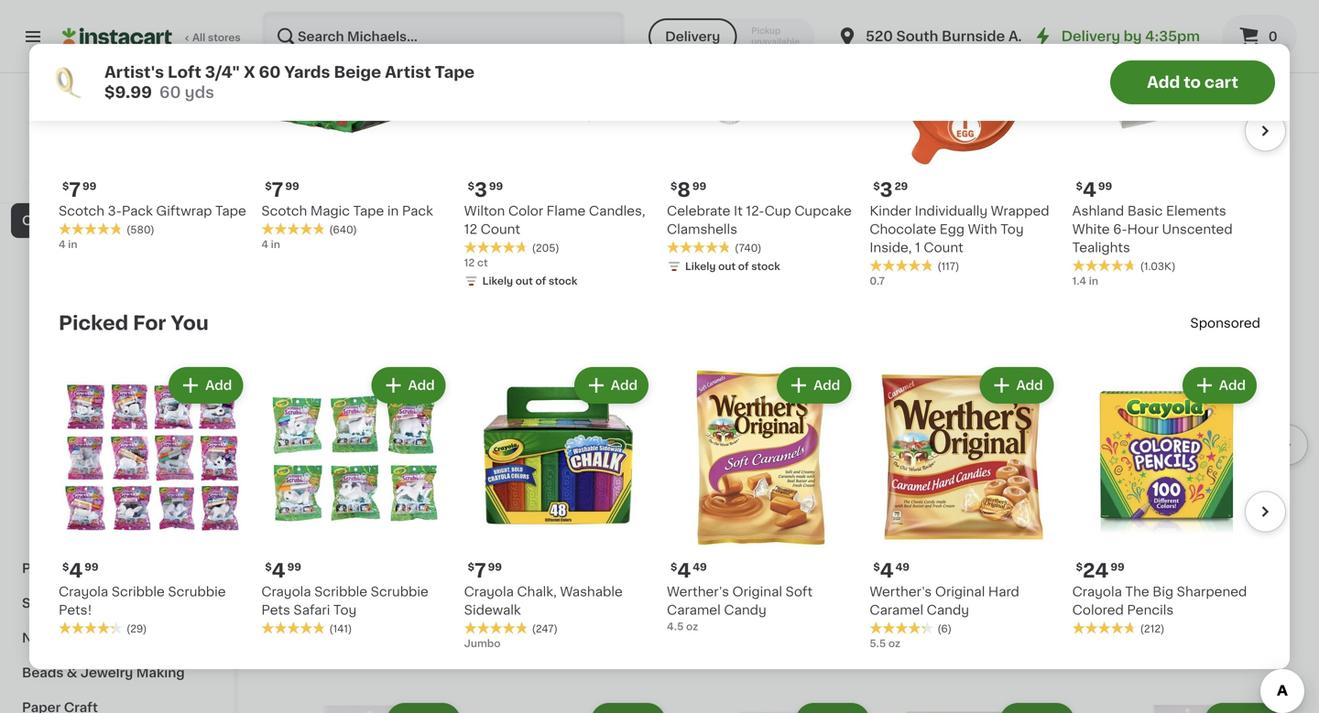 Task type: vqa. For each thing, say whether or not it's contained in the screenshot.
the "100%" at the left
yes



Task type: describe. For each thing, give the bounding box(es) containing it.
4 in for scotch 3-pack giftwrap tape
[[59, 240, 77, 250]]

candy for soft
[[724, 604, 767, 617]]

yards for artist's loft 3/4" x 60 yards beige artist tape $9.99 60 yds
[[284, 65, 330, 80]]

$ for ashland basic elements white 6-hour unscented tealights
[[1076, 181, 1083, 192]]

scissors inside recollections decorative scissors tub
[[1093, 539, 1148, 552]]

more inside crayons, markers & more link
[[162, 528, 195, 541]]

series
[[336, 521, 376, 533]]

3 for kinder
[[880, 181, 893, 200]]

4 for werther's original soft caramel candy
[[677, 562, 691, 581]]

99 for crayola chalk, washable sidewalk
[[488, 563, 502, 573]]

basics
[[59, 214, 103, 227]]

$9.99
[[104, 85, 152, 100]]

(141)
[[329, 625, 352, 635]]

in for scotch 3-pack giftwrap tape
[[68, 240, 77, 250]]

celebrate
[[667, 205, 731, 218]]

craft left '12 ct'
[[387, 247, 440, 266]]

0 vertical spatial art
[[73, 563, 93, 575]]

$ for crayola chalk, washable sidewalk
[[468, 563, 475, 573]]

$ 4 99 for crayola scribble scrubbie pets safari toy
[[265, 562, 301, 581]]

color
[[508, 205, 543, 218]]

for
[[133, 314, 166, 333]]

again
[[93, 78, 129, 91]]

1 vertical spatial oz
[[889, 639, 901, 649]]

scissors inside scotch 3m household scissors
[[888, 539, 943, 552]]

520 south burnside avenue button
[[837, 11, 1062, 62]]

original for hard
[[935, 586, 985, 599]]

2 12 from the top
[[464, 258, 475, 268]]

8 up multi
[[490, 496, 503, 516]]

cupcake
[[795, 205, 852, 218]]

buy it again
[[51, 78, 129, 91]]

felt & craft paper
[[33, 493, 148, 506]]

view more link
[[1201, 651, 1283, 669]]

add to cart button
[[1111, 60, 1275, 104]]

4 for werther's original hard caramel candy
[[880, 562, 894, 581]]

0 vertical spatial (640)
[[343, 138, 371, 148]]

embellishments
[[33, 458, 136, 471]]

$ 7 99 for scotch 3-pack giftwrap tape
[[62, 181, 96, 200]]

$ 24 99
[[1076, 562, 1125, 581]]

loft for artist's loft 3/4" x 60 yards beige artist tape
[[937, 117, 963, 130]]

burnside
[[942, 30, 1005, 43]]

49 for werther's original hard caramel candy
[[896, 563, 910, 573]]

0 vertical spatial scissors & craft knives
[[275, 247, 513, 266]]

ashland basic elements white 6-hour unscented tealights
[[1073, 205, 1233, 254]]

4 49
[[1103, 93, 1133, 112]]

scribble for pets!
[[112, 586, 165, 599]]

99 for recollections decorative scissors tub
[[1127, 497, 1141, 507]]

49 for werther's original soft caramel candy
[[693, 563, 707, 573]]

$ 5 99
[[279, 496, 314, 516]]

south
[[897, 30, 939, 43]]

1 horizontal spatial giftwrap
[[781, 117, 837, 130]]

werther's for werther's original hard caramel candy
[[870, 586, 932, 599]]

$ 4 99 for ashland basic elements white 6-hour unscented tealights
[[1076, 181, 1113, 200]]

michaels logo image
[[99, 95, 134, 130]]

8 down multi
[[479, 555, 486, 566]]

glitter
[[33, 389, 74, 401]]

washable
[[560, 586, 623, 599]]

$ for wilton color flame candles, 12 count
[[468, 181, 475, 192]]

60 up 29
[[888, 171, 902, 181]]

craft basics link
[[11, 203, 223, 238]]

christmas link
[[11, 169, 223, 203]]

$ for scotch magic tape in pack
[[265, 181, 272, 192]]

unscented
[[1162, 223, 1233, 236]]

sharpened
[[1177, 586, 1247, 599]]

8"
[[733, 521, 747, 533]]

$ 8 99 for multi
[[483, 496, 519, 516]]

caramel for werther's original hard caramel candy
[[870, 604, 924, 617]]

3m
[[937, 521, 958, 533]]

99 for wilton color flame candles, 12 count
[[489, 181, 503, 192]]

x for artist's loft 3/4" x 60 yards beige artist tape $9.99 60 yds
[[244, 65, 255, 80]]

sewing
[[22, 597, 70, 610]]

add for crayola scribble scrubbie pets!
[[205, 380, 232, 392]]

7 for scotch magic tape in pack
[[272, 181, 283, 200]]

flame
[[547, 205, 586, 218]]

household
[[961, 521, 1031, 533]]

1 vertical spatial (640)
[[329, 225, 357, 235]]

1 vertical spatial likely
[[483, 276, 513, 286]]

item carousel region containing 7
[[33, 0, 1286, 305]]

all
[[192, 33, 205, 43]]

it
[[80, 78, 89, 91]]

avenue
[[1009, 30, 1062, 43]]

99 for x-acto z-series #1 precision knife
[[300, 497, 314, 507]]

49 inside 4 49
[[1119, 94, 1133, 104]]

add for recollections decorative scissors tub
[[1241, 312, 1268, 325]]

0 vertical spatial of
[[738, 262, 749, 272]]

knife
[[275, 539, 308, 552]]

picked for you
[[59, 314, 209, 333]]

wrapped
[[991, 205, 1050, 218]]

5.5
[[870, 639, 886, 649]]

wilton
[[464, 205, 505, 218]]

29
[[895, 181, 908, 192]]

12 inside wilton color flame candles, 12 count
[[464, 223, 477, 236]]

stickers
[[275, 650, 359, 669]]

multi
[[479, 521, 511, 533]]

loft for artist's loft 3/4" x 60 yards beige artist tape $9.99 60 yds
[[168, 65, 201, 80]]

count inside wilton color flame candles, 12 count
[[481, 223, 520, 236]]

$ for scotch 8" precision scissors
[[688, 497, 694, 507]]

toy inside kinder individually wrapped chocolate egg with toy inside, 1 count
[[1001, 223, 1024, 236]]

scotch 8" precision scissors
[[684, 521, 868, 533]]

christmas
[[22, 180, 90, 192]]

x-acto z-series #1 precision knife
[[275, 521, 457, 552]]

individually
[[915, 205, 988, 218]]

1 horizontal spatial scissors & craft knives link
[[275, 246, 513, 268]]

beads
[[22, 667, 64, 680]]

artist for artist's loft 3/4" x 60 yards beige artist tape $9.99 60 yds
[[385, 65, 431, 80]]

(6)
[[938, 625, 952, 635]]

99 for crayola scribble scrubbie pets!
[[85, 563, 99, 573]]

beads & jewelry making link
[[11, 656, 223, 691]]

instacart logo image
[[62, 26, 172, 48]]

0 horizontal spatial out
[[516, 276, 533, 286]]

0 horizontal spatial scissors & craft knives link
[[11, 308, 223, 343]]

add button for crayola the big sharpened colored pencils
[[1185, 369, 1255, 402]]

needle craft
[[22, 632, 107, 645]]

pets!
[[59, 604, 92, 617]]

scrubbie for crayola scribble scrubbie pets!
[[168, 586, 226, 599]]

1 vertical spatial art
[[132, 597, 152, 610]]

5
[[285, 496, 298, 516]]

caramel for werther's original soft caramel candy 4.5 oz
[[667, 604, 721, 617]]

all stores
[[192, 33, 241, 43]]

1 horizontal spatial 3-
[[733, 117, 747, 130]]

add button for crayola scribble scrubbie pets!
[[171, 369, 241, 402]]

1 horizontal spatial yds
[[905, 171, 924, 181]]

add for crayola the big sharpened colored pencils
[[1219, 380, 1246, 392]]

#1
[[380, 521, 394, 533]]

3 for wilton
[[475, 181, 487, 200]]

crayons, markers & more
[[33, 528, 195, 541]]

(62)
[[752, 541, 772, 551]]

1 horizontal spatial likely
[[685, 262, 716, 272]]

ribbons
[[33, 423, 86, 436]]

crayola for crayola scribble scrubbie pets safari toy
[[261, 586, 311, 599]]

1.4
[[1073, 276, 1087, 286]]

making
[[136, 667, 185, 680]]

with
[[968, 223, 998, 236]]

4 for crayola scribble scrubbie pets!
[[69, 562, 83, 581]]

99 for ashland basic elements white 6-hour unscented tealights
[[1099, 181, 1113, 192]]

2 horizontal spatial giftwrap
[[1142, 117, 1198, 130]]

view
[[1201, 653, 1233, 666]]

clamshells
[[667, 223, 738, 236]]

2 precision from the left
[[750, 521, 810, 533]]

0 vertical spatial stock
[[752, 262, 780, 272]]

decorative
[[1185, 521, 1255, 533]]

crayons, markers & more link
[[11, 517, 223, 552]]

precision inside x-acto z-series #1 precision knife
[[397, 521, 457, 533]]

$ for werther's original soft caramel candy
[[671, 563, 677, 573]]

chalk,
[[517, 586, 557, 599]]

add button for crayola scribble scrubbie pets safari toy
[[373, 369, 444, 402]]

$ for celebrate it 12-cup cupcake clamshells
[[671, 181, 677, 192]]

all stores link
[[62, 11, 242, 62]]

0 horizontal spatial stock
[[549, 276, 578, 286]]

(117)
[[938, 262, 960, 272]]

picked
[[59, 314, 128, 333]]

4 in for scotch magic tape in pack
[[261, 240, 280, 250]]

8 up werther's original hard caramel candy
[[888, 574, 895, 584]]

stores
[[208, 33, 241, 43]]

acto
[[289, 521, 319, 533]]

$ 3 29
[[874, 181, 908, 200]]

elements
[[1166, 205, 1227, 218]]

add to cart
[[1147, 75, 1239, 90]]

yds inside artist's loft 3/4" x 60 yards beige artist tape $9.99 60 yds
[[185, 85, 214, 100]]

100%
[[47, 176, 75, 186]]

candy for hard
[[927, 604, 970, 617]]

oz inside werther's original soft caramel candy 4.5 oz
[[686, 622, 698, 632]]

you
[[171, 314, 209, 333]]

delivery for delivery
[[665, 30, 720, 43]]

paint
[[22, 563, 56, 575]]

artist for artist's loft 3/4" x 60 yards beige artist tape
[[929, 136, 964, 149]]

kinder individually wrapped chocolate egg with toy inside, 1 count
[[870, 205, 1050, 254]]

1 horizontal spatial out
[[718, 262, 736, 272]]

buy
[[51, 78, 77, 91]]

multi purpose scissors
[[479, 521, 626, 533]]

3/4" for artist's loft 3/4" x 60 yards beige artist tape $9.99 60 yds
[[205, 65, 240, 80]]

(1.03k)
[[1140, 262, 1176, 272]]

delivery for delivery by 4:35pm
[[1062, 30, 1121, 43]]

4 for ashland basic elements white 6-hour unscented tealights
[[1083, 181, 1097, 200]]



Task type: locate. For each thing, give the bounding box(es) containing it.
2 crayola from the left
[[261, 586, 311, 599]]

$ 4 99
[[1076, 181, 1113, 200], [892, 496, 928, 516], [62, 562, 99, 581], [265, 562, 301, 581]]

2 horizontal spatial 7
[[475, 562, 486, 581]]

99 for scotch 3-pack giftwrap tape
[[82, 181, 96, 192]]

60 up wrapped
[[1009, 117, 1026, 130]]

scribble inside the crayola scribble scrubbie pets!
[[112, 586, 165, 599]]

original left 'soft'
[[733, 586, 782, 599]]

the
[[1126, 586, 1150, 599]]

precision right #1 on the bottom of the page
[[397, 521, 457, 533]]

1 horizontal spatial werther's
[[870, 586, 932, 599]]

1 horizontal spatial stock
[[752, 262, 780, 272]]

1 horizontal spatial $ 4 49
[[874, 562, 910, 581]]

1 horizontal spatial 3
[[880, 181, 893, 200]]

x inside artist's loft 3/4" x 60 yards beige artist tape
[[997, 117, 1006, 130]]

item carousel region
[[33, 0, 1286, 305], [275, 0, 1308, 216], [275, 290, 1308, 619], [33, 357, 1286, 686]]

0.7
[[870, 276, 885, 286]]

yards inside artist's loft 3/4" x 60 yards beige artist tape
[[1030, 117, 1065, 130]]

$ inside the $ 24 99
[[1076, 563, 1083, 573]]

1 vertical spatial artist's
[[888, 117, 934, 130]]

0 horizontal spatial yards
[[284, 65, 330, 80]]

original inside werther's original hard caramel candy
[[935, 586, 985, 599]]

60 right $9.99
[[159, 85, 181, 100]]

crayola chalk, washable sidewalk
[[464, 586, 623, 617]]

49 up werther's original hard caramel candy
[[896, 563, 910, 573]]

add button for recollections decorative scissors tub
[[1207, 302, 1277, 335]]

2 4 in from the left
[[261, 240, 280, 250]]

0 horizontal spatial giftwrap
[[156, 205, 212, 218]]

99 for multi purpose scissors
[[505, 497, 519, 507]]

hard
[[989, 586, 1020, 599]]

add for werther's original hard caramel candy
[[1017, 380, 1043, 392]]

crayola inside the crayola scribble scrubbie pets!
[[59, 586, 108, 599]]

artist's for artist's loft 3/4" x 60 yards beige artist tape
[[888, 117, 934, 130]]

3/4" inside artist's loft 3/4" x 60 yards beige artist tape $9.99 60 yds
[[205, 65, 240, 80]]

crayola up pets!
[[59, 586, 108, 599]]

0 horizontal spatial 7
[[69, 181, 81, 200]]

art up (29)
[[132, 597, 152, 610]]

2 horizontal spatial $ 7 99
[[468, 562, 502, 581]]

big
[[1153, 586, 1174, 599]]

werther's up the 4.5
[[667, 586, 729, 599]]

scribble inside crayola scribble scrubbie pets safari toy
[[314, 586, 368, 599]]

giftwrap up cupcake
[[781, 117, 837, 130]]

8 up celebrate in the top of the page
[[677, 181, 691, 200]]

1 3 from the left
[[475, 181, 487, 200]]

2 horizontal spatial 49
[[1119, 94, 1133, 104]]

0 horizontal spatial $ 4 49
[[671, 562, 707, 581]]

60 left seller
[[259, 65, 281, 80]]

scotch 3-pack giftwrap tape up (580)
[[59, 205, 246, 218]]

artist's inside artist's loft 3/4" x 60 yards beige artist tape
[[888, 117, 934, 130]]

2 3 from the left
[[880, 181, 893, 200]]

0 vertical spatial scotch 3-pack giftwrap tape
[[684, 117, 872, 130]]

in for ashland basic elements white 6-hour unscented tealights
[[1089, 276, 1099, 286]]

$ 4 49 for werther's original hard caramel candy
[[874, 562, 910, 581]]

scotch magic tape in pack
[[275, 117, 447, 130], [261, 205, 433, 218]]

1 vertical spatial scotch 3-pack giftwrap tape
[[59, 205, 246, 218]]

7 inside product group
[[475, 562, 486, 581]]

knives right picked
[[140, 319, 183, 332]]

of down (205)
[[536, 276, 546, 286]]

artist's up 60 yds
[[888, 117, 934, 130]]

embellishments link
[[11, 447, 223, 482]]

1 4 in from the left
[[59, 240, 77, 250]]

99 inside the $ 15 99
[[1127, 497, 1141, 507]]

delivery
[[1062, 30, 1121, 43], [665, 30, 720, 43]]

crayola scribble scrubbie pets safari toy
[[261, 586, 429, 617]]

$ 4 49 up the 4.5
[[671, 562, 707, 581]]

3 crayola from the left
[[464, 586, 514, 599]]

$ inside $ 3 29
[[874, 181, 880, 192]]

99 for crayola scribble scrubbie pets safari toy
[[287, 563, 301, 573]]

cup
[[765, 205, 791, 218]]

1 horizontal spatial yards
[[1030, 117, 1065, 130]]

oz right the 5.5
[[889, 639, 901, 649]]

it
[[734, 205, 743, 218]]

supplies
[[96, 563, 154, 575]]

1 vertical spatial 3-
[[108, 205, 122, 218]]

original inside werther's original soft caramel candy 4.5 oz
[[733, 586, 782, 599]]

likely out of stock down (205)
[[483, 276, 578, 286]]

out down (205)
[[516, 276, 533, 286]]

$ inside '$ 9 99'
[[688, 497, 694, 507]]

count down wilton
[[481, 223, 520, 236]]

24
[[1083, 562, 1109, 581]]

artist's inside artist's loft 3/4" x 60 yards beige artist tape $9.99 60 yds
[[104, 65, 164, 80]]

sewing & fabric art link
[[11, 586, 223, 621]]

jewelry
[[81, 667, 133, 680]]

0 horizontal spatial yds
[[185, 85, 214, 100]]

2 werther's from the left
[[870, 586, 932, 599]]

0 vertical spatial 12
[[464, 223, 477, 236]]

$ for scotch 3m household scissors
[[892, 497, 899, 507]]

yds up 29
[[905, 171, 924, 181]]

2 horizontal spatial 3/4"
[[966, 117, 993, 130]]

werther's for werther's original soft caramel candy 4.5 oz
[[667, 586, 729, 599]]

3-
[[733, 117, 747, 130], [108, 205, 122, 218]]

12 down wilton
[[464, 223, 477, 236]]

0 horizontal spatial artist's
[[104, 65, 164, 80]]

3- up it
[[733, 117, 747, 130]]

1 $ 4 49 from the left
[[671, 562, 707, 581]]

kinder
[[870, 205, 912, 218]]

toy up (141) at the bottom
[[333, 604, 357, 617]]

scotch 3-pack giftwrap tape
[[684, 117, 872, 130], [59, 205, 246, 218]]

0 horizontal spatial knives
[[140, 319, 183, 332]]

tealights
[[1073, 241, 1131, 254]]

artist inside artist's loft 3/4" x 60 yards beige artist tape $9.99 60 yds
[[385, 65, 431, 80]]

99 for crayola the big sharpened colored pencils
[[1111, 563, 1125, 573]]

520 south burnside avenue
[[866, 30, 1062, 43]]

craft left you
[[104, 319, 137, 332]]

2 candy from the left
[[927, 604, 970, 617]]

by
[[1124, 30, 1142, 43]]

1 vertical spatial $ 8 99
[[483, 496, 519, 516]]

yards for artist's loft 3/4" x 60 yards beige artist tape
[[1030, 117, 1065, 130]]

99 for scotch 3m household scissors
[[914, 497, 928, 507]]

add button for crayola chalk, washable sidewalk
[[576, 369, 647, 402]]

0 horizontal spatial more
[[162, 528, 195, 541]]

1 horizontal spatial of
[[738, 262, 749, 272]]

stock down (740)
[[752, 262, 780, 272]]

caramel up 5.5 oz
[[870, 604, 924, 617]]

werther's original hard caramel candy
[[870, 586, 1020, 617]]

werther's up 5.5 oz
[[870, 586, 932, 599]]

3 left 29
[[880, 181, 893, 200]]

paint & art supplies
[[22, 563, 154, 575]]

x for artist's loft 3/4" x 60 yards beige artist tape
[[997, 117, 1006, 130]]

0 vertical spatial scotch magic tape in pack
[[275, 117, 447, 130]]

1 caramel from the left
[[667, 604, 721, 617]]

$ for scotch 3-pack giftwrap tape
[[62, 181, 69, 192]]

1 horizontal spatial 49
[[896, 563, 910, 573]]

safari
[[294, 604, 330, 617]]

likely out of stock
[[685, 262, 780, 272], [483, 276, 578, 286]]

$ 4 99 up sewing & fabric art
[[62, 562, 99, 581]]

scissors
[[275, 247, 362, 266], [33, 319, 88, 332], [813, 521, 868, 533], [572, 521, 626, 533], [888, 539, 943, 552], [1093, 539, 1148, 552]]

7 for crayola chalk, washable sidewalk
[[475, 562, 486, 581]]

scotch giftwrap tape
[[1093, 117, 1232, 130]]

add for werther's original soft caramel candy
[[814, 380, 841, 392]]

fabric
[[87, 597, 129, 610]]

scrubbie inside crayola scribble scrubbie pets safari toy
[[371, 586, 429, 599]]

product group containing 24
[[1073, 364, 1261, 637]]

beige for artist's loft 3/4" x 60 yards beige artist tape $9.99 60 yds
[[334, 65, 381, 80]]

$ for x-acto z-series #1 precision knife
[[279, 497, 285, 507]]

$ 4 99 for crayola scribble scrubbie pets!
[[62, 562, 99, 581]]

99 for celebrate it 12-cup cupcake clamshells
[[693, 181, 707, 192]]

1 scrubbie from the left
[[168, 586, 226, 599]]

candy up (6)
[[927, 604, 970, 617]]

beige inside artist's loft 3/4" x 60 yards beige artist tape
[[888, 136, 926, 149]]

in for scotch magic tape in pack
[[271, 240, 280, 250]]

0 vertical spatial yards
[[284, 65, 330, 80]]

scotch inside scotch 3m household scissors
[[888, 521, 934, 533]]

caramel inside werther's original hard caramel candy
[[870, 604, 924, 617]]

$ for crayola scribble scrubbie pets safari toy
[[265, 563, 272, 573]]

3/4" inside artist's loft 3/4" x 60 yards beige artist tape
[[966, 117, 993, 130]]

ashland
[[1073, 205, 1125, 218]]

0 vertical spatial loft
[[168, 65, 201, 80]]

craft down pets!
[[73, 632, 107, 645]]

1 horizontal spatial 4 in
[[261, 240, 280, 250]]

0 horizontal spatial count
[[481, 223, 520, 236]]

0 horizontal spatial toy
[[333, 604, 357, 617]]

chocolate
[[870, 223, 937, 236]]

giftwrap
[[781, 117, 837, 130], [1142, 117, 1198, 130], [156, 205, 212, 218]]

add for crayola chalk, washable sidewalk
[[611, 380, 638, 392]]

99 inside '$ 9 99'
[[710, 497, 724, 507]]

caramel
[[667, 604, 721, 617], [870, 604, 924, 617]]

0 vertical spatial 3-
[[733, 117, 747, 130]]

12-
[[746, 205, 765, 218]]

2 scribble from the left
[[314, 586, 368, 599]]

3/4" up (295)
[[966, 117, 993, 130]]

0 vertical spatial scissors & craft knives link
[[275, 246, 513, 268]]

1 vertical spatial yds
[[905, 171, 924, 181]]

likely down clamshells
[[685, 262, 716, 272]]

6
[[1093, 574, 1100, 584]]

$ 4 99 up scotch 3m household scissors
[[892, 496, 928, 516]]

werther's inside werther's original hard caramel candy
[[870, 586, 932, 599]]

add button for werther's original hard caramel candy
[[982, 369, 1052, 402]]

out
[[718, 262, 736, 272], [516, 276, 533, 286]]

scribble down supplies
[[112, 586, 165, 599]]

markers
[[94, 528, 145, 541]]

$ for recollections decorative scissors tub
[[1097, 497, 1103, 507]]

0 horizontal spatial likely out of stock
[[483, 276, 578, 286]]

0 horizontal spatial likely
[[483, 276, 513, 286]]

count up (117)
[[924, 241, 964, 254]]

knives down wilton
[[445, 247, 513, 266]]

1 horizontal spatial 3/4"
[[528, 117, 555, 130]]

60 inside artist's loft 3/4" x 60 yards beige artist tape
[[1009, 117, 1026, 130]]

werther's inside werther's original soft caramel candy 4.5 oz
[[667, 586, 729, 599]]

1 vertical spatial of
[[536, 276, 546, 286]]

$ 4 49 for werther's original soft caramel candy
[[671, 562, 707, 581]]

0 horizontal spatial scotch 3-pack giftwrap tape
[[59, 205, 246, 218]]

giftwrap down to
[[1142, 117, 1198, 130]]

scotch
[[275, 117, 321, 130], [684, 117, 730, 130], [479, 117, 525, 130], [1093, 117, 1139, 130], [59, 205, 104, 218], [261, 205, 307, 218], [684, 521, 730, 533], [888, 521, 934, 533]]

crayola up sidewalk
[[464, 586, 514, 599]]

needle
[[22, 632, 69, 645]]

60
[[259, 65, 281, 80], [159, 85, 181, 100], [1009, 117, 1026, 130], [888, 171, 902, 181]]

4 for scotch 3m household scissors
[[899, 496, 912, 516]]

0 horizontal spatial scrubbie
[[168, 586, 226, 599]]

2 original from the left
[[935, 586, 985, 599]]

yards inside artist's loft 3/4" x 60 yards beige artist tape $9.99 60 yds
[[284, 65, 330, 80]]

add for crayola scribble scrubbie pets safari toy
[[408, 380, 435, 392]]

3 up wilton
[[475, 181, 487, 200]]

product group containing 15
[[1093, 297, 1283, 586]]

0 vertical spatial beige
[[334, 65, 381, 80]]

$ for werther's original hard caramel candy
[[874, 563, 880, 573]]

1 12 from the top
[[464, 223, 477, 236]]

x-
[[275, 521, 289, 533]]

of
[[738, 262, 749, 272], [536, 276, 546, 286]]

more inside the view more link
[[1236, 653, 1270, 666]]

3- down christmas link
[[108, 205, 122, 218]]

0 horizontal spatial werther's
[[667, 586, 729, 599]]

$ for crayola the big sharpened colored pencils
[[1076, 563, 1083, 573]]

craft down embellishments
[[74, 493, 107, 506]]

add button
[[1207, 302, 1277, 335], [171, 369, 241, 402], [373, 369, 444, 402], [576, 369, 647, 402], [779, 369, 850, 402], [982, 369, 1052, 402], [1185, 369, 1255, 402]]

$ 8 99 for celebrate
[[671, 181, 707, 200]]

0 horizontal spatial beige
[[334, 65, 381, 80]]

toy down wrapped
[[1001, 223, 1024, 236]]

7 for scotch 3-pack giftwrap tape
[[69, 181, 81, 200]]

lists
[[51, 115, 83, 127]]

(580)
[[126, 225, 155, 235]]

1 vertical spatial stock
[[549, 276, 578, 286]]

3/4"
[[205, 65, 240, 80], [528, 117, 555, 130], [966, 117, 993, 130]]

0 horizontal spatial artist
[[385, 65, 431, 80]]

product group containing 7
[[464, 364, 652, 652]]

crayola for crayola scribble scrubbie pets!
[[59, 586, 108, 599]]

0 horizontal spatial original
[[733, 586, 782, 599]]

1 horizontal spatial original
[[935, 586, 985, 599]]

craft down the christmas
[[22, 214, 56, 227]]

beige for artist's loft 3/4" x 60 yards beige artist tape
[[888, 136, 926, 149]]

beige right seller
[[334, 65, 381, 80]]

1 horizontal spatial $ 8 99
[[671, 181, 707, 200]]

crayola inside crayola chalk, washable sidewalk
[[464, 586, 514, 599]]

100% satisfaction guarantee button
[[28, 170, 205, 189]]

0 vertical spatial count
[[481, 223, 520, 236]]

1 vertical spatial loft
[[937, 117, 963, 130]]

x left "best"
[[244, 65, 255, 80]]

x up wrapped
[[997, 117, 1006, 130]]

1 horizontal spatial toy
[[1001, 223, 1024, 236]]

ct
[[477, 258, 488, 268]]

$
[[62, 181, 69, 192], [671, 181, 677, 192], [265, 181, 272, 192], [468, 181, 475, 192], [874, 181, 880, 192], [1076, 181, 1083, 192], [279, 497, 285, 507], [688, 497, 694, 507], [483, 497, 490, 507], [892, 497, 899, 507], [1097, 497, 1103, 507], [62, 563, 69, 573], [671, 563, 677, 573], [265, 563, 272, 573], [468, 563, 475, 573], [874, 563, 880, 573], [1076, 563, 1083, 573]]

delivery button
[[649, 18, 737, 55]]

stickers link
[[275, 649, 359, 671]]

1 werther's from the left
[[667, 586, 729, 599]]

0 horizontal spatial scissors & craft knives
[[33, 319, 183, 332]]

sidewalk
[[464, 604, 521, 617]]

4
[[1103, 93, 1117, 112], [1083, 181, 1097, 200], [59, 240, 66, 250], [261, 240, 268, 250], [899, 496, 912, 516], [69, 562, 83, 581], [677, 562, 691, 581], [272, 562, 285, 581], [880, 562, 894, 581]]

1 precision from the left
[[397, 521, 457, 533]]

crayola up pets
[[261, 586, 311, 599]]

$ 9 99
[[688, 496, 724, 516]]

1 horizontal spatial scissors & craft knives
[[275, 247, 513, 266]]

tape inside artist's loft 3/4" x 60 yards beige artist tape $9.99 60 yds
[[435, 65, 475, 80]]

item carousel region containing 5
[[275, 290, 1308, 619]]

0 vertical spatial knives
[[445, 247, 513, 266]]

None search field
[[262, 11, 625, 62]]

49 up werther's original soft caramel candy 4.5 oz
[[693, 563, 707, 573]]

crayola for crayola chalk, washable sidewalk
[[464, 586, 514, 599]]

1 scribble from the left
[[112, 586, 165, 599]]

0 vertical spatial artist
[[385, 65, 431, 80]]

0 vertical spatial toy
[[1001, 223, 1024, 236]]

stock down (205)
[[549, 276, 578, 286]]

candles,
[[589, 205, 646, 218]]

1 vertical spatial toy
[[333, 604, 357, 617]]

4 for crayola scribble scrubbie pets safari toy
[[272, 562, 285, 581]]

1 horizontal spatial more
[[1236, 653, 1270, 666]]

99 inside $ 5 99
[[300, 497, 314, 507]]

nsored
[[1216, 317, 1261, 330]]

1 horizontal spatial caramel
[[870, 604, 924, 617]]

1 vertical spatial yards
[[1030, 117, 1065, 130]]

loft up (295)
[[937, 117, 963, 130]]

0 horizontal spatial 3/4"
[[205, 65, 240, 80]]

caramel up the 4.5
[[667, 604, 721, 617]]

4 crayola from the left
[[1073, 586, 1122, 599]]

(29)
[[126, 624, 147, 635]]

recollections
[[1093, 521, 1181, 533]]

$ 8 99 up celebrate in the top of the page
[[671, 181, 707, 200]]

1 vertical spatial more
[[1236, 653, 1270, 666]]

1 vertical spatial scotch magic tape in pack
[[261, 205, 433, 218]]

0 horizontal spatial oz
[[686, 622, 698, 632]]

giftwrap down guarantee
[[156, 205, 212, 218]]

yds down all
[[185, 85, 214, 100]]

delivery inside "button"
[[665, 30, 720, 43]]

15
[[1103, 496, 1125, 516]]

$ 7 99
[[62, 181, 96, 200], [265, 181, 299, 200], [468, 562, 502, 581]]

scotch 3-pack giftwrap tape up cup
[[684, 117, 872, 130]]

caramel inside werther's original soft caramel candy 4.5 oz
[[667, 604, 721, 617]]

$ 7 99 for crayola chalk, washable sidewalk
[[468, 562, 502, 581]]

more right view
[[1236, 653, 1270, 666]]

99 inside $ 3 99
[[489, 181, 503, 192]]

scribble for pets
[[314, 586, 368, 599]]

0 vertical spatial more
[[162, 528, 195, 541]]

0 vertical spatial out
[[718, 262, 736, 272]]

$ for kinder individually wrapped chocolate egg with toy inside, 1 count
[[874, 181, 880, 192]]

2 scrubbie from the left
[[371, 586, 429, 599]]

more right markers at the left
[[162, 528, 195, 541]]

scrubbie inside the crayola scribble scrubbie pets!
[[168, 586, 226, 599]]

seller
[[302, 74, 326, 82]]

scissors & craft knives
[[275, 247, 513, 266], [33, 319, 183, 332]]

likely out of stock down (740)
[[685, 262, 780, 272]]

0 vertical spatial artist's
[[104, 65, 164, 80]]

0 horizontal spatial 49
[[693, 563, 707, 573]]

z-
[[323, 521, 336, 533]]

1 crayola from the left
[[59, 586, 108, 599]]

artist's for artist's loft 3/4" x 60 yards beige artist tape $9.99 60 yds
[[104, 65, 164, 80]]

$ inside $ 5 99
[[279, 497, 285, 507]]

crayola for crayola the big sharpened colored pencils
[[1073, 586, 1122, 599]]

precision up (62)
[[750, 521, 810, 533]]

candy inside werther's original soft caramel candy 4.5 oz
[[724, 604, 767, 617]]

of down (740)
[[738, 262, 749, 272]]

scotch 3m household scissors
[[888, 521, 1031, 552]]

view more
[[1201, 653, 1270, 666]]

$ for crayola scribble scrubbie pets!
[[62, 563, 69, 573]]

product group
[[1093, 297, 1283, 586], [59, 364, 247, 637], [261, 364, 450, 637], [464, 364, 652, 652], [667, 364, 855, 635], [870, 364, 1058, 652], [1073, 364, 1261, 637], [275, 700, 465, 714], [479, 700, 669, 714], [684, 700, 874, 714], [888, 700, 1078, 714], [1093, 700, 1283, 714]]

candy inside werther's original hard caramel candy
[[927, 604, 970, 617]]

oz right the 4.5
[[686, 622, 698, 632]]

basic
[[1128, 205, 1163, 218]]

0 vertical spatial likely out of stock
[[685, 262, 780, 272]]

99 for scotch 8" precision scissors
[[710, 497, 724, 507]]

$ 4 99 up ashland
[[1076, 181, 1113, 200]]

add inside "button"
[[1147, 75, 1180, 90]]

crayola inside crayola the big sharpened colored pencils
[[1073, 586, 1122, 599]]

artist
[[385, 65, 431, 80], [929, 136, 964, 149]]

loft inside artist's loft 3/4" x 60 yards beige artist tape $9.99 60 yds
[[168, 65, 201, 80]]

artist's up $9.99
[[104, 65, 164, 80]]

(205)
[[532, 243, 560, 253]]

1 horizontal spatial scotch 3-pack giftwrap tape
[[684, 117, 872, 130]]

beige up 60 yds
[[888, 136, 926, 149]]

inside,
[[870, 241, 912, 254]]

8 down '$ 9 99'
[[684, 555, 691, 566]]

1 horizontal spatial loft
[[937, 117, 963, 130]]

$ 4 49 up werther's original hard caramel candy
[[874, 562, 910, 581]]

0 horizontal spatial 3-
[[108, 205, 122, 218]]

x inside artist's loft 3/4" x 60 yards beige artist tape $9.99 60 yds
[[244, 65, 255, 80]]

1 vertical spatial x
[[997, 117, 1006, 130]]

$ 4 99 down knife
[[265, 562, 301, 581]]

delivery by 4:35pm link
[[1032, 26, 1200, 48]]

49 up scotch giftwrap tape
[[1119, 94, 1133, 104]]

1 original from the left
[[733, 586, 782, 599]]

3/4" down 'stores'
[[205, 65, 240, 80]]

loft down all
[[168, 65, 201, 80]]

1 vertical spatial beige
[[888, 136, 926, 149]]

1 horizontal spatial $ 7 99
[[265, 181, 299, 200]]

toy inside crayola scribble scrubbie pets safari toy
[[333, 604, 357, 617]]

original for soft
[[733, 586, 782, 599]]

cart
[[1205, 75, 1239, 90]]

1 horizontal spatial precision
[[750, 521, 810, 533]]

5.5 oz
[[870, 639, 901, 649]]

tape inside artist's loft 3/4" x 60 yards beige artist tape
[[967, 136, 998, 149]]

99 inside the $ 24 99
[[1111, 563, 1125, 573]]

$ 8 99 up multi
[[483, 496, 519, 516]]

crayola inside crayola scribble scrubbie pets safari toy
[[261, 586, 311, 599]]

crayola the big sharpened colored pencils
[[1073, 586, 1247, 617]]

99 for scotch magic tape in pack
[[285, 181, 299, 192]]

0 horizontal spatial $ 7 99
[[62, 181, 96, 200]]

scrubbie for crayola scribble scrubbie pets safari toy
[[371, 586, 429, 599]]

$ inside the $ 15 99
[[1097, 497, 1103, 507]]

werther's original soft caramel candy 4.5 oz
[[667, 586, 813, 632]]

original up (6)
[[935, 586, 985, 599]]

pencils
[[1127, 604, 1174, 617]]

crayola scribble scrubbie pets!
[[59, 586, 226, 617]]

scribble up the safari
[[314, 586, 368, 599]]

12 left ct
[[464, 258, 475, 268]]

$ 4 99 for scotch 3m household scissors
[[892, 496, 928, 516]]

likely down ct
[[483, 276, 513, 286]]

scotch 3/4" magic tape
[[479, 117, 632, 130]]

1 vertical spatial count
[[924, 241, 964, 254]]

1 horizontal spatial knives
[[445, 247, 513, 266]]

2 caramel from the left
[[870, 604, 924, 617]]

3/4" up color
[[528, 117, 555, 130]]

0 horizontal spatial art
[[73, 563, 93, 575]]

3/4" for artist's loft 3/4" x 60 yards beige artist tape
[[966, 117, 993, 130]]

1 vertical spatial knives
[[140, 319, 183, 332]]

out down (740)
[[718, 262, 736, 272]]

loft inside artist's loft 3/4" x 60 yards beige artist tape
[[937, 117, 963, 130]]

$ inside $ 3 99
[[468, 181, 475, 192]]

beige inside artist's loft 3/4" x 60 yards beige artist tape $9.99 60 yds
[[334, 65, 381, 80]]

$ 7 99 for scotch magic tape in pack
[[265, 181, 299, 200]]

candy
[[724, 604, 767, 617], [927, 604, 970, 617]]

1 horizontal spatial delivery
[[1062, 30, 1121, 43]]

art
[[73, 563, 93, 575], [132, 597, 152, 610]]

candy down (62)
[[724, 604, 767, 617]]

0 horizontal spatial delivery
[[665, 30, 720, 43]]

0 button
[[1222, 15, 1297, 59]]

0 vertical spatial likely
[[685, 262, 716, 272]]

2 $ 4 49 from the left
[[874, 562, 910, 581]]

1 candy from the left
[[724, 604, 767, 617]]

$ for multi purpose scissors
[[483, 497, 490, 507]]

1 vertical spatial scissors & craft knives link
[[11, 308, 223, 343]]

1 horizontal spatial 7
[[272, 181, 283, 200]]

count inside kinder individually wrapped chocolate egg with toy inside, 1 count
[[924, 241, 964, 254]]

service type group
[[649, 18, 815, 55]]

(640)
[[343, 138, 371, 148], [329, 225, 357, 235]]

art up sewing & fabric art
[[73, 563, 93, 575]]

artist inside artist's loft 3/4" x 60 yards beige artist tape
[[929, 136, 964, 149]]

4 in
[[59, 240, 77, 250], [261, 240, 280, 250]]

crayola down 6
[[1073, 586, 1122, 599]]



